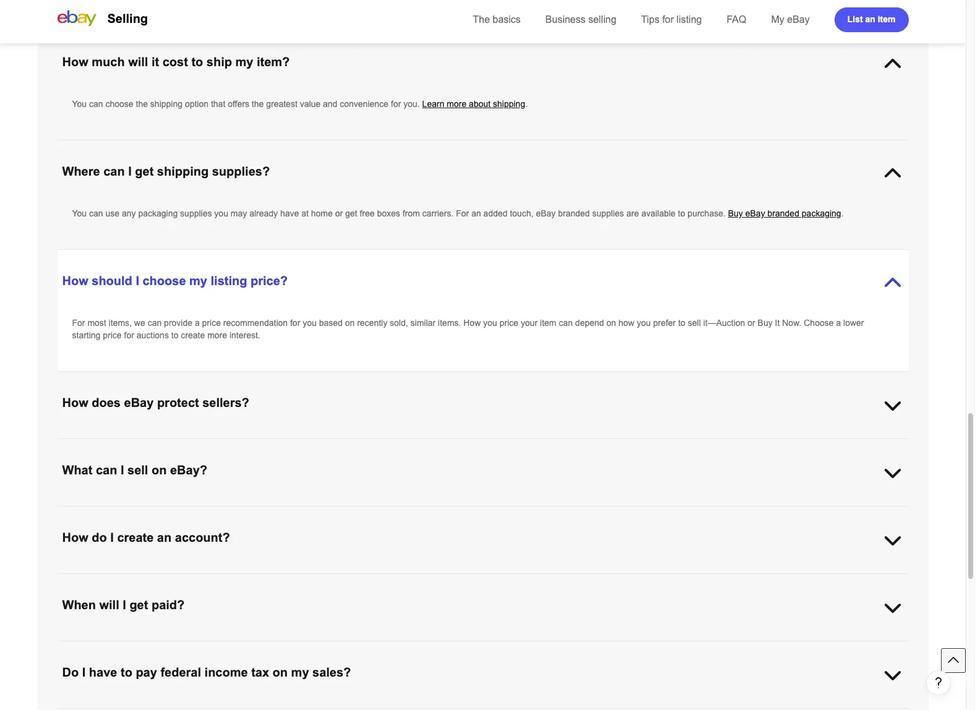 Task type: locate. For each thing, give the bounding box(es) containing it.
shipping left supplies? at the left top of the page
[[157, 165, 209, 178]]

for
[[456, 209, 469, 219], [72, 318, 85, 328]]

buy ebay branded packaging link
[[728, 209, 842, 219]]

you right items.
[[483, 318, 497, 328]]

can left the 'depend'
[[559, 318, 573, 328]]

can for sell
[[96, 464, 117, 477]]

shipping right about in the top of the page
[[493, 99, 525, 109]]

1 vertical spatial choose
[[143, 274, 186, 288]]

from
[[403, 209, 420, 219]]

an left added
[[472, 209, 481, 219]]

on inside after we confirm the buyer's payment has been received, payouts are sent directly to your bank account, monday through friday (excluding bank holidays), within two business days. once a payout is initiated, funds are typically available within 1-3 business days depending on your bank's normal processing time.
[[297, 655, 306, 665]]

0 horizontal spatial bank
[[418, 643, 437, 652]]

item right list
[[878, 14, 896, 24]]

1 vertical spatial for
[[72, 318, 85, 328]]

will
[[128, 55, 148, 69], [99, 599, 119, 612]]

we inside for most items, we can provide a price recommendation for you based on recently sold, similar items. how you price your item can depend on how you prefer to sell it—auction or buy it now. choose a lower starting price for auctions to create more interest.
[[134, 318, 145, 328]]

to down provide
[[171, 331, 179, 340]]

create inside for most items, we can provide a price recommendation for you based on recently sold, similar items. how you price your item can depend on how you prefer to sell it—auction or buy it now. choose a lower starting price for auctions to create more interest.
[[181, 331, 205, 340]]

offers
[[228, 99, 249, 109]]

i for paid?
[[123, 599, 126, 612]]

i up any
[[128, 165, 132, 178]]

the
[[473, 14, 490, 25]]

3
[[189, 655, 194, 665]]

price right provide
[[202, 318, 221, 328]]

items,
[[109, 318, 132, 328]]

0 horizontal spatial .
[[525, 99, 528, 109]]

have left the at
[[280, 209, 299, 219]]

at
[[302, 209, 309, 219]]

available left 'purchase.'
[[642, 209, 676, 219]]

1 horizontal spatial choose
[[143, 274, 186, 288]]

the for payment
[[137, 643, 149, 652]]

0 vertical spatial we
[[134, 318, 145, 328]]

items.
[[438, 318, 461, 328]]

friday
[[540, 643, 564, 652]]

price down items,
[[103, 331, 122, 340]]

for left based
[[290, 318, 300, 328]]

how for how do i create an account?
[[62, 531, 88, 545]]

my down "payouts"
[[291, 666, 309, 680]]

a inside after we confirm the buyer's payment has been received, payouts are sent directly to your bank account, monday through friday (excluding bank holidays), within two business days. once a payout is initiated, funds are typically available within 1-3 business days depending on your bank's normal processing time.
[[792, 643, 797, 652]]

to left pay
[[121, 666, 132, 680]]

will right when
[[99, 599, 119, 612]]

your up processing
[[399, 643, 416, 652]]

0 horizontal spatial are
[[72, 655, 85, 665]]

2 horizontal spatial my
[[291, 666, 309, 680]]

listing right tips
[[677, 14, 702, 25]]

0 horizontal spatial business
[[196, 655, 231, 665]]

2 vertical spatial are
[[72, 655, 85, 665]]

on left how at right top
[[607, 318, 616, 328]]

1 horizontal spatial branded
[[768, 209, 800, 219]]

2 supplies from the left
[[593, 209, 624, 219]]

0 vertical spatial your
[[521, 318, 538, 328]]

to up processing
[[389, 643, 397, 652]]

bank left holidays), at bottom
[[608, 643, 627, 652]]

sell left "ebay?"
[[128, 464, 148, 477]]

branded
[[558, 209, 590, 219], [768, 209, 800, 219]]

on right based
[[345, 318, 355, 328]]

1 vertical spatial you
[[72, 209, 87, 219]]

you.
[[404, 99, 420, 109]]

buy right 'purchase.'
[[728, 209, 743, 219]]

how left does
[[62, 396, 88, 410]]

0 vertical spatial business
[[709, 643, 743, 652]]

1 vertical spatial an
[[472, 209, 481, 219]]

0 horizontal spatial your
[[309, 655, 326, 665]]

0 horizontal spatial my
[[189, 274, 207, 288]]

supplies?
[[212, 165, 270, 178]]

free
[[360, 209, 375, 219]]

0 horizontal spatial supplies
[[180, 209, 212, 219]]

0 horizontal spatial available
[[120, 655, 154, 665]]

more left about in the top of the page
[[447, 99, 467, 109]]

have
[[280, 209, 299, 219], [89, 666, 117, 680]]

boxes
[[377, 209, 400, 219]]

an inside the 'list an item' link
[[866, 14, 876, 24]]

a right provide
[[195, 318, 200, 328]]

shipping for supplies?
[[157, 165, 209, 178]]

can right the what
[[96, 464, 117, 477]]

an left account? at the bottom
[[157, 531, 172, 545]]

1 horizontal spatial more
[[447, 99, 467, 109]]

your left the 'depend'
[[521, 318, 538, 328]]

list an item
[[848, 14, 896, 24]]

0 horizontal spatial branded
[[558, 209, 590, 219]]

my right ship
[[236, 55, 253, 69]]

can down much
[[89, 99, 103, 109]]

0 horizontal spatial create
[[117, 531, 154, 545]]

do
[[62, 666, 79, 680]]

1 vertical spatial more
[[207, 331, 227, 340]]

1 vertical spatial listing
[[211, 274, 247, 288]]

shipping left option
[[150, 99, 183, 109]]

0 horizontal spatial more
[[207, 331, 227, 340]]

get up any
[[135, 165, 154, 178]]

cost
[[163, 55, 188, 69]]

can left use
[[89, 209, 103, 219]]

0 horizontal spatial sell
[[128, 464, 148, 477]]

for
[[663, 14, 674, 25], [391, 99, 401, 109], [290, 318, 300, 328], [124, 331, 134, 340]]

recently
[[357, 318, 388, 328]]

create right do
[[117, 531, 154, 545]]

2 vertical spatial get
[[130, 599, 148, 612]]

1 you from the top
[[72, 99, 87, 109]]

1 vertical spatial within
[[157, 655, 179, 665]]

on down "payouts"
[[297, 655, 306, 665]]

within left two
[[669, 643, 691, 652]]

based
[[319, 318, 343, 328]]

now.
[[783, 318, 802, 328]]

0 horizontal spatial choose
[[106, 99, 133, 109]]

create down provide
[[181, 331, 205, 340]]

the left buyer's
[[137, 643, 149, 652]]

two
[[693, 643, 707, 652]]

0 vertical spatial you
[[72, 99, 87, 109]]

1 vertical spatial get
[[345, 209, 357, 219]]

funds
[[871, 643, 892, 652]]

a right once
[[792, 643, 797, 652]]

or left it
[[748, 318, 756, 328]]

0 vertical spatial my
[[236, 55, 253, 69]]

1 horizontal spatial buy
[[758, 318, 773, 328]]

how
[[62, 55, 88, 69], [62, 274, 88, 288], [464, 318, 481, 328], [62, 396, 88, 410], [62, 531, 88, 545]]

my ebay
[[772, 14, 810, 25]]

are
[[627, 209, 639, 219], [326, 643, 338, 652], [72, 655, 85, 665]]

will left it
[[128, 55, 148, 69]]

2 horizontal spatial your
[[521, 318, 538, 328]]

get left free
[[345, 209, 357, 219]]

a
[[195, 318, 200, 328], [837, 318, 841, 328], [792, 643, 797, 652]]

1 horizontal spatial are
[[326, 643, 338, 652]]

how left do
[[62, 531, 88, 545]]

price right items.
[[500, 318, 519, 328]]

business right two
[[709, 643, 743, 652]]

2 you from the top
[[72, 209, 87, 219]]

my up provide
[[189, 274, 207, 288]]

packaging
[[138, 209, 178, 219], [802, 209, 842, 219]]

1 horizontal spatial bank
[[608, 643, 627, 652]]

for up starting
[[72, 318, 85, 328]]

we up 'auctions'
[[134, 318, 145, 328]]

available up pay
[[120, 655, 154, 665]]

you can choose the shipping option that offers the greatest value and convenience for you. learn more about shipping .
[[72, 99, 528, 109]]

0 vertical spatial or
[[335, 209, 343, 219]]

your down "payouts"
[[309, 655, 326, 665]]

0 vertical spatial listing
[[677, 14, 702, 25]]

0 horizontal spatial we
[[93, 643, 104, 652]]

0 horizontal spatial item
[[540, 318, 557, 328]]

1 vertical spatial available
[[120, 655, 154, 665]]

1 horizontal spatial will
[[128, 55, 148, 69]]

an right list
[[866, 14, 876, 24]]

days.
[[746, 643, 766, 652]]

choose
[[804, 318, 834, 328]]

we up typically at the bottom left of page
[[93, 643, 104, 652]]

for right carriers.
[[456, 209, 469, 219]]

more
[[447, 99, 467, 109], [207, 331, 227, 340]]

item left the 'depend'
[[540, 318, 557, 328]]

on left "ebay?"
[[152, 464, 167, 477]]

my ebay link
[[772, 14, 810, 25]]

after
[[72, 643, 90, 652]]

1 vertical spatial sell
[[128, 464, 148, 477]]

1 horizontal spatial we
[[134, 318, 145, 328]]

ebay?
[[170, 464, 207, 477]]

2 packaging from the left
[[802, 209, 842, 219]]

i right do
[[110, 531, 114, 545]]

1 horizontal spatial a
[[792, 643, 797, 652]]

0 horizontal spatial buy
[[728, 209, 743, 219]]

1 vertical spatial are
[[326, 643, 338, 652]]

choose up provide
[[143, 274, 186, 288]]

how for how does ebay protect sellers?
[[62, 396, 88, 410]]

auctions
[[137, 331, 169, 340]]

0 vertical spatial get
[[135, 165, 154, 178]]

or inside for most items, we can provide a price recommendation for you based on recently sold, similar items. how you price your item can depend on how you prefer to sell it—auction or buy it now. choose a lower starting price for auctions to create more interest.
[[748, 318, 756, 328]]

0 horizontal spatial will
[[99, 599, 119, 612]]

buy left it
[[758, 318, 773, 328]]

a left lower
[[837, 318, 841, 328]]

to inside after we confirm the buyer's payment has been received, payouts are sent directly to your bank account, monday through friday (excluding bank holidays), within two business days. once a payout is initiated, funds are typically available within 1-3 business days depending on your bank's normal processing time.
[[389, 643, 397, 652]]

1 vertical spatial item
[[540, 318, 557, 328]]

i
[[128, 165, 132, 178], [136, 274, 139, 288], [121, 464, 124, 477], [110, 531, 114, 545], [123, 599, 126, 612], [82, 666, 86, 680]]

can up 'auctions'
[[148, 318, 162, 328]]

choose down much
[[106, 99, 133, 109]]

buyer's
[[152, 643, 179, 652]]

0 vertical spatial will
[[128, 55, 148, 69]]

i for shipping
[[128, 165, 132, 178]]

tips for listing
[[641, 14, 702, 25]]

provide
[[164, 318, 193, 328]]

get left paid?
[[130, 599, 148, 612]]

the inside after we confirm the buyer's payment has been received, payouts are sent directly to your bank account, monday through friday (excluding bank holidays), within two business days. once a payout is initiated, funds are typically available within 1-3 business days depending on your bank's normal processing time.
[[137, 643, 149, 652]]

1 horizontal spatial for
[[456, 209, 469, 219]]

price
[[202, 318, 221, 328], [500, 318, 519, 328], [103, 331, 122, 340]]

i right the what
[[121, 464, 124, 477]]

prefer
[[653, 318, 676, 328]]

1 vertical spatial we
[[93, 643, 104, 652]]

0 vertical spatial sell
[[688, 318, 701, 328]]

1 vertical spatial or
[[748, 318, 756, 328]]

how left much
[[62, 55, 88, 69]]

0 vertical spatial item
[[878, 14, 896, 24]]

you left the may
[[214, 209, 228, 219]]

more inside for most items, we can provide a price recommendation for you based on recently sold, similar items. how you price your item can depend on how you prefer to sell it—auction or buy it now. choose a lower starting price for auctions to create more interest.
[[207, 331, 227, 340]]

pay
[[136, 666, 157, 680]]

buy inside for most items, we can provide a price recommendation for you based on recently sold, similar items. how you price your item can depend on how you prefer to sell it—auction or buy it now. choose a lower starting price for auctions to create more interest.
[[758, 318, 773, 328]]

time.
[[428, 655, 447, 665]]

to
[[192, 55, 203, 69], [678, 209, 686, 219], [679, 318, 686, 328], [171, 331, 179, 340], [389, 643, 397, 652], [121, 666, 132, 680]]

paid?
[[152, 599, 185, 612]]

or right home at the left top
[[335, 209, 343, 219]]

1 horizontal spatial create
[[181, 331, 205, 340]]

sell left it—auction
[[688, 318, 701, 328]]

what can i sell on ebay?
[[62, 464, 207, 477]]

it
[[775, 318, 780, 328]]

buy
[[728, 209, 743, 219], [758, 318, 773, 328]]

1 horizontal spatial item
[[878, 14, 896, 24]]

after we confirm the buyer's payment has been received, payouts are sent directly to your bank account, monday through friday (excluding bank holidays), within two business days. once a payout is initiated, funds are typically available within 1-3 business days depending on your bank's normal processing time.
[[72, 643, 892, 665]]

sent
[[341, 643, 357, 652]]

1 horizontal spatial sell
[[688, 318, 701, 328]]

0 vertical spatial within
[[669, 643, 691, 652]]

listing left price?
[[211, 274, 247, 288]]

holidays),
[[629, 643, 666, 652]]

you right how at right top
[[637, 318, 651, 328]]

typically
[[87, 655, 118, 665]]

1 supplies from the left
[[180, 209, 212, 219]]

that
[[211, 99, 225, 109]]

more left interest.
[[207, 331, 227, 340]]

1 horizontal spatial or
[[748, 318, 756, 328]]

tax
[[251, 666, 269, 680]]

0 vertical spatial choose
[[106, 99, 133, 109]]

0 vertical spatial available
[[642, 209, 676, 219]]

ebay
[[787, 14, 810, 25], [536, 209, 556, 219], [746, 209, 765, 219], [124, 396, 154, 410]]

0 vertical spatial create
[[181, 331, 205, 340]]

basics
[[493, 14, 521, 25]]

1 horizontal spatial business
[[709, 643, 743, 652]]

the down the how much will it cost to ship my item?
[[136, 99, 148, 109]]

1 horizontal spatial .
[[842, 209, 844, 219]]

supplies
[[180, 209, 212, 219], [593, 209, 624, 219]]

can
[[89, 99, 103, 109], [103, 165, 125, 178], [89, 209, 103, 219], [148, 318, 162, 328], [559, 318, 573, 328], [96, 464, 117, 477]]

within down buyer's
[[157, 655, 179, 665]]

0 vertical spatial have
[[280, 209, 299, 219]]

within
[[669, 643, 691, 652], [157, 655, 179, 665]]

1 vertical spatial buy
[[758, 318, 773, 328]]

0 horizontal spatial an
[[157, 531, 172, 545]]

0 horizontal spatial packaging
[[138, 209, 178, 219]]

0 vertical spatial .
[[525, 99, 528, 109]]

payouts
[[293, 643, 323, 652]]

when will i get paid?
[[62, 599, 185, 612]]

i for on
[[121, 464, 124, 477]]

i right the do
[[82, 666, 86, 680]]

and
[[323, 99, 338, 109]]

1 horizontal spatial have
[[280, 209, 299, 219]]

2 bank from the left
[[608, 643, 627, 652]]

get
[[135, 165, 154, 178], [345, 209, 357, 219], [130, 599, 148, 612]]

i for my
[[136, 274, 139, 288]]

get for shipping
[[135, 165, 154, 178]]

0 vertical spatial are
[[627, 209, 639, 219]]

processing
[[384, 655, 426, 665]]

0 vertical spatial buy
[[728, 209, 743, 219]]

0 horizontal spatial have
[[89, 666, 117, 680]]

sell inside for most items, we can provide a price recommendation for you based on recently sold, similar items. how you price your item can depend on how you prefer to sell it—auction or buy it now. choose a lower starting price for auctions to create more interest.
[[688, 318, 701, 328]]

1 horizontal spatial my
[[236, 55, 253, 69]]

interest.
[[230, 331, 260, 340]]

1 horizontal spatial packaging
[[802, 209, 842, 219]]

1 horizontal spatial price
[[202, 318, 221, 328]]

have down typically at the bottom left of page
[[89, 666, 117, 680]]

business up "do i have to pay federal income tax on my sales?"
[[196, 655, 231, 665]]

how for how should i choose my listing price?
[[62, 274, 88, 288]]

can right the where
[[103, 165, 125, 178]]

carriers.
[[422, 209, 454, 219]]

1 horizontal spatial available
[[642, 209, 676, 219]]

it
[[152, 55, 159, 69]]

how right items.
[[464, 318, 481, 328]]

list an item link
[[835, 7, 909, 32]]

1 horizontal spatial your
[[399, 643, 416, 652]]

how left 'should'
[[62, 274, 88, 288]]

i up confirm
[[123, 599, 126, 612]]

i right 'should'
[[136, 274, 139, 288]]

1-
[[181, 655, 189, 665]]

business
[[709, 643, 743, 652], [196, 655, 231, 665]]

income
[[205, 666, 248, 680]]

you
[[72, 99, 87, 109], [72, 209, 87, 219]]

shipping
[[150, 99, 183, 109], [493, 99, 525, 109], [157, 165, 209, 178]]

bank up time.
[[418, 643, 437, 652]]

0 vertical spatial an
[[866, 14, 876, 24]]



Task type: vqa. For each thing, say whether or not it's contained in the screenshot.
income
yes



Task type: describe. For each thing, give the bounding box(es) containing it.
tips
[[641, 14, 660, 25]]

2 branded from the left
[[768, 209, 800, 219]]

home
[[311, 209, 333, 219]]

payment
[[182, 643, 215, 652]]

faq
[[727, 14, 747, 25]]

to left ship
[[192, 55, 203, 69]]

0 horizontal spatial or
[[335, 209, 343, 219]]

1 vertical spatial .
[[842, 209, 844, 219]]

1 horizontal spatial listing
[[677, 14, 702, 25]]

1 vertical spatial business
[[196, 655, 231, 665]]

how for how much will it cost to ship my item?
[[62, 55, 88, 69]]

business
[[546, 14, 586, 25]]

2 vertical spatial an
[[157, 531, 172, 545]]

1 branded from the left
[[558, 209, 590, 219]]

recommendation
[[223, 318, 288, 328]]

depend
[[575, 318, 604, 328]]

for inside for most items, we can provide a price recommendation for you based on recently sold, similar items. how you price your item can depend on how you prefer to sell it—auction or buy it now. choose a lower starting price for auctions to create more interest.
[[72, 318, 85, 328]]

federal
[[161, 666, 201, 680]]

selling
[[589, 14, 617, 25]]

purchase.
[[688, 209, 726, 219]]

it—auction
[[704, 318, 745, 328]]

similar
[[411, 318, 436, 328]]

available inside after we confirm the buyer's payment has been received, payouts are sent directly to your bank account, monday through friday (excluding bank holidays), within two business days. once a payout is initiated, funds are typically available within 1-3 business days depending on your bank's normal processing time.
[[120, 655, 154, 665]]

lower
[[844, 318, 864, 328]]

how
[[619, 318, 635, 328]]

account?
[[175, 531, 230, 545]]

ebay right touch,
[[536, 209, 556, 219]]

can for get
[[103, 165, 125, 178]]

the basics link
[[473, 14, 521, 25]]

sold,
[[390, 318, 408, 328]]

when
[[62, 599, 96, 612]]

account,
[[439, 643, 472, 652]]

is
[[828, 643, 834, 652]]

greatest
[[266, 99, 298, 109]]

confirm
[[106, 643, 135, 652]]

how do i create an account?
[[62, 531, 230, 545]]

you left based
[[303, 318, 317, 328]]

use
[[106, 209, 120, 219]]

2 horizontal spatial a
[[837, 318, 841, 328]]

help, opens dialogs image
[[933, 677, 945, 690]]

selling
[[107, 12, 148, 25]]

on down "depending"
[[273, 666, 288, 680]]

to right prefer
[[679, 318, 686, 328]]

ebay right 'purchase.'
[[746, 209, 765, 219]]

price?
[[251, 274, 288, 288]]

1 vertical spatial have
[[89, 666, 117, 680]]

you for how
[[72, 99, 87, 109]]

business selling
[[546, 14, 617, 25]]

1 vertical spatial create
[[117, 531, 154, 545]]

directly
[[359, 643, 387, 652]]

received,
[[255, 643, 291, 652]]

learn
[[422, 99, 445, 109]]

initiated,
[[836, 643, 869, 652]]

ebay right my
[[787, 14, 810, 25]]

for right tips
[[663, 14, 674, 25]]

to left 'purchase.'
[[678, 209, 686, 219]]

the basics
[[473, 14, 521, 25]]

0 horizontal spatial a
[[195, 318, 200, 328]]

touch,
[[510, 209, 534, 219]]

been
[[234, 643, 253, 652]]

2 horizontal spatial are
[[627, 209, 639, 219]]

item inside for most items, we can provide a price recommendation for you based on recently sold, similar items. how you price your item can depend on how you prefer to sell it—auction or buy it now. choose a lower starting price for auctions to create more interest.
[[540, 318, 557, 328]]

how inside for most items, we can provide a price recommendation for you based on recently sold, similar items. how you price your item can depend on how you prefer to sell it—auction or buy it now. choose a lower starting price for auctions to create more interest.
[[464, 318, 481, 328]]

payout
[[799, 643, 825, 652]]

days
[[233, 655, 251, 665]]

starting
[[72, 331, 101, 340]]

may
[[231, 209, 247, 219]]

where can i get shipping supplies?
[[62, 165, 270, 178]]

1 bank from the left
[[418, 643, 437, 652]]

shipping for option
[[150, 99, 183, 109]]

monday
[[475, 643, 505, 652]]

can for any
[[89, 209, 103, 219]]

can for the
[[89, 99, 103, 109]]

i for an
[[110, 531, 114, 545]]

1 vertical spatial your
[[399, 643, 416, 652]]

(excluding
[[566, 643, 606, 652]]

how should i choose my listing price?
[[62, 274, 288, 288]]

the for option
[[136, 99, 148, 109]]

0 horizontal spatial price
[[103, 331, 122, 340]]

option
[[185, 99, 209, 109]]

get for paid?
[[130, 599, 148, 612]]

value
[[300, 99, 321, 109]]

do i have to pay federal income tax on my sales?
[[62, 666, 351, 680]]

item?
[[257, 55, 290, 69]]

0 vertical spatial more
[[447, 99, 467, 109]]

2 horizontal spatial price
[[500, 318, 519, 328]]

normal
[[355, 655, 382, 665]]

0 vertical spatial for
[[456, 209, 469, 219]]

for left you.
[[391, 99, 401, 109]]

2 vertical spatial my
[[291, 666, 309, 680]]

convenience
[[340, 99, 389, 109]]

1 horizontal spatial an
[[472, 209, 481, 219]]

we inside after we confirm the buyer's payment has been received, payouts are sent directly to your bank account, monday through friday (excluding bank holidays), within two business days. once a payout is initiated, funds are typically available within 1-3 business days depending on your bank's normal processing time.
[[93, 643, 104, 652]]

ship
[[207, 55, 232, 69]]

sales?
[[313, 666, 351, 680]]

0 horizontal spatial within
[[157, 655, 179, 665]]

most
[[88, 318, 106, 328]]

2 vertical spatial your
[[309, 655, 326, 665]]

for down items,
[[124, 331, 134, 340]]

how does ebay protect sellers?
[[62, 396, 249, 410]]

your inside for most items, we can provide a price recommendation for you based on recently sold, similar items. how you price your item can depend on how you prefer to sell it—auction or buy it now. choose a lower starting price for auctions to create more interest.
[[521, 318, 538, 328]]

you for where
[[72, 209, 87, 219]]

any
[[122, 209, 136, 219]]

ebay right does
[[124, 396, 154, 410]]

learn more about shipping link
[[422, 99, 525, 109]]

the right offers
[[252, 99, 264, 109]]

once
[[769, 643, 790, 652]]

list
[[848, 14, 863, 24]]

1 horizontal spatial within
[[669, 643, 691, 652]]

0 horizontal spatial listing
[[211, 274, 247, 288]]

sellers?
[[203, 396, 249, 410]]

do
[[92, 531, 107, 545]]

much
[[92, 55, 125, 69]]

about
[[469, 99, 491, 109]]

1 vertical spatial will
[[99, 599, 119, 612]]

for most items, we can provide a price recommendation for you based on recently sold, similar items. how you price your item can depend on how you prefer to sell it—auction or buy it now. choose a lower starting price for auctions to create more interest.
[[72, 318, 864, 340]]

should
[[92, 274, 132, 288]]

how much will it cost to ship my item?
[[62, 55, 290, 69]]

does
[[92, 396, 121, 410]]

bank's
[[328, 655, 353, 665]]

1 packaging from the left
[[138, 209, 178, 219]]



